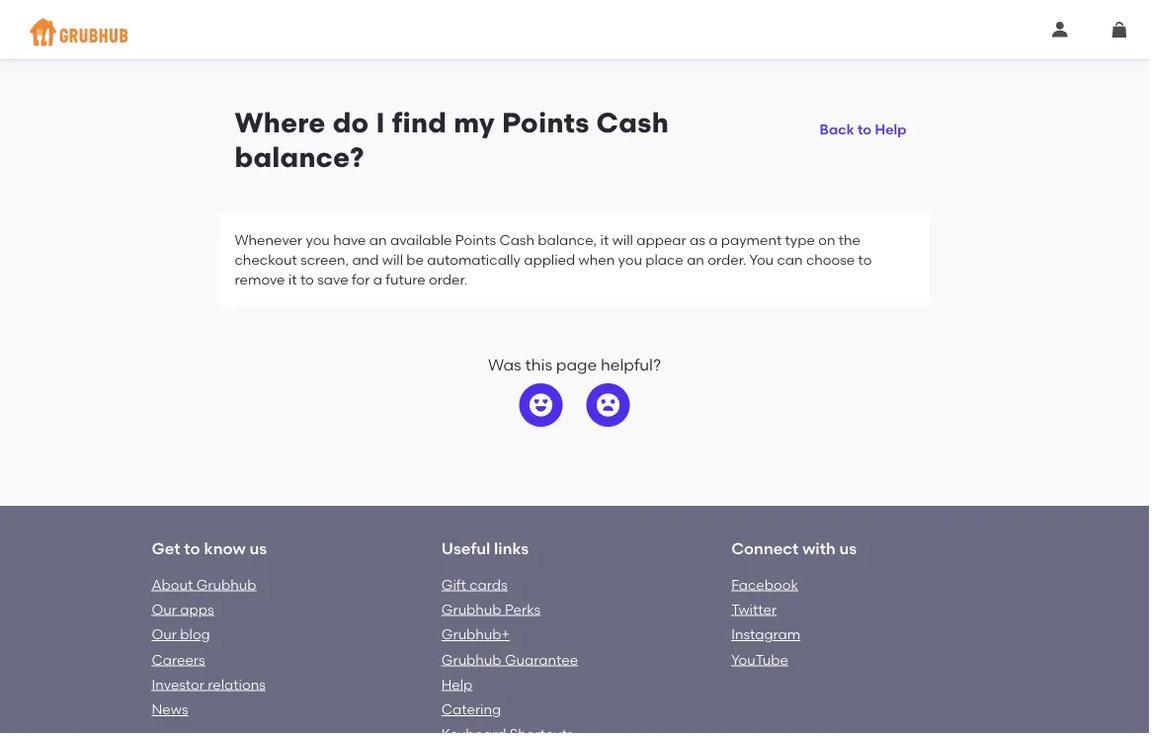 Task type: describe. For each thing, give the bounding box(es) containing it.
save
[[318, 271, 349, 288]]

grubhub guarantee link
[[442, 651, 578, 668]]

on
[[819, 231, 836, 248]]

1 horizontal spatial it
[[601, 231, 609, 248]]

guarantee
[[505, 651, 578, 668]]

was this page helpful?
[[488, 355, 661, 374]]

appear
[[637, 231, 687, 248]]

whenever
[[235, 231, 303, 248]]

careers
[[152, 651, 205, 668]]

for
[[352, 271, 370, 288]]

to down the
[[859, 251, 872, 268]]

get to know us
[[152, 539, 267, 558]]

1 vertical spatial an
[[687, 251, 705, 268]]

this page was helpful image
[[529, 393, 553, 417]]

perks
[[505, 601, 541, 618]]

to left save
[[300, 271, 314, 288]]

i
[[376, 106, 385, 139]]

relations
[[208, 676, 266, 693]]

apps
[[180, 601, 214, 618]]

applied
[[524, 251, 576, 268]]

points for my
[[502, 106, 590, 139]]

1 vertical spatial will
[[382, 251, 403, 268]]

about grubhub link
[[152, 576, 256, 593]]

have
[[333, 231, 366, 248]]

when
[[579, 251, 615, 268]]

help link
[[442, 676, 473, 693]]

careers link
[[152, 651, 205, 668]]

balance?
[[235, 141, 364, 174]]

0 horizontal spatial you
[[306, 231, 330, 248]]

0 horizontal spatial a
[[373, 271, 382, 288]]

1 us from the left
[[250, 539, 267, 558]]

remove
[[235, 271, 285, 288]]

about grubhub our apps our                                     blog careers investor                                     relations news
[[152, 576, 266, 718]]

our                                     blog link
[[152, 626, 210, 643]]

cash for available
[[500, 231, 535, 248]]

catering
[[442, 701, 501, 718]]

choose
[[807, 251, 855, 268]]

facebook twitter instagram youtube
[[732, 576, 801, 668]]

investor                                     relations link
[[152, 676, 266, 693]]

useful
[[442, 539, 491, 558]]

know
[[204, 539, 246, 558]]

1 our from the top
[[152, 601, 177, 618]]

back to help link
[[812, 106, 915, 141]]

the
[[839, 231, 861, 248]]

my
[[454, 106, 495, 139]]

connect
[[732, 539, 799, 558]]

useful links
[[442, 539, 529, 558]]

youtube
[[732, 651, 789, 668]]

1 vertical spatial it
[[288, 271, 297, 288]]

with
[[803, 539, 836, 558]]

grubhub perks link
[[442, 601, 541, 618]]

get
[[152, 539, 180, 558]]

whenever you have an available points cash balance, it will appear as a payment type on the checkout screen, and will be automatically applied when you place an order. you can choose to remove it to save for a future order.
[[235, 231, 872, 288]]

investor
[[152, 676, 205, 693]]

can
[[777, 251, 803, 268]]

0 horizontal spatial an
[[370, 231, 387, 248]]

cards
[[470, 576, 508, 593]]

back
[[820, 121, 855, 138]]

available
[[390, 231, 452, 248]]

gift
[[442, 576, 466, 593]]



Task type: locate. For each thing, give the bounding box(es) containing it.
order. down the automatically
[[429, 271, 468, 288]]

0 horizontal spatial will
[[382, 251, 403, 268]]

0 vertical spatial order.
[[708, 251, 747, 268]]

cash inside where do i find my points cash balance?
[[597, 106, 669, 139]]

instagram link
[[732, 626, 801, 643]]

0 vertical spatial our
[[152, 601, 177, 618]]

0 vertical spatial cash
[[597, 106, 669, 139]]

cash inside whenever you have an available points cash balance, it will appear as a payment type on the checkout screen, and will be automatically applied when you place an order. you can choose to remove it to save for a future order.
[[500, 231, 535, 248]]

news link
[[152, 701, 188, 718]]

this
[[525, 355, 553, 374]]

you
[[750, 251, 774, 268]]

2 our from the top
[[152, 626, 177, 643]]

it up when
[[601, 231, 609, 248]]

payment
[[721, 231, 782, 248]]

a
[[709, 231, 718, 248], [373, 271, 382, 288]]

future
[[386, 271, 426, 288]]

1 horizontal spatial order.
[[708, 251, 747, 268]]

a right the for
[[373, 271, 382, 288]]

will
[[613, 231, 634, 248], [382, 251, 403, 268]]

points inside whenever you have an available points cash balance, it will appear as a payment type on the checkout screen, and will be automatically applied when you place an order. you can choose to remove it to save for a future order.
[[456, 231, 496, 248]]

a right as
[[709, 231, 718, 248]]

1 horizontal spatial us
[[840, 539, 857, 558]]

0 horizontal spatial order.
[[429, 271, 468, 288]]

0 vertical spatial help
[[875, 121, 907, 138]]

points
[[502, 106, 590, 139], [456, 231, 496, 248]]

to
[[858, 121, 872, 138], [859, 251, 872, 268], [300, 271, 314, 288], [184, 539, 200, 558]]

0 horizontal spatial it
[[288, 271, 297, 288]]

help inside gift cards grubhub perks grubhub+ grubhub guarantee help catering
[[442, 676, 473, 693]]

small image
[[1053, 22, 1069, 38]]

about
[[152, 576, 193, 593]]

grubhub logo image
[[30, 12, 129, 52]]

0 horizontal spatial us
[[250, 539, 267, 558]]

0 vertical spatial points
[[502, 106, 590, 139]]

facebook link
[[732, 576, 799, 593]]

1 horizontal spatial will
[[613, 231, 634, 248]]

2 vertical spatial grubhub
[[442, 651, 502, 668]]

0 vertical spatial grubhub
[[196, 576, 256, 593]]

grubhub down gift cards link
[[442, 601, 502, 618]]

find
[[392, 106, 447, 139]]

grubhub down know
[[196, 576, 256, 593]]

will left the "be"
[[382, 251, 403, 268]]

0 horizontal spatial help
[[442, 676, 473, 693]]

you up screen,
[[306, 231, 330, 248]]

cash
[[597, 106, 669, 139], [500, 231, 535, 248]]

us right know
[[250, 539, 267, 558]]

0 vertical spatial will
[[613, 231, 634, 248]]

1 horizontal spatial cash
[[597, 106, 669, 139]]

checkout
[[235, 251, 297, 268]]

grubhub+
[[442, 626, 510, 643]]

screen,
[[301, 251, 349, 268]]

you
[[306, 231, 330, 248], [618, 251, 642, 268]]

it
[[601, 231, 609, 248], [288, 271, 297, 288]]

help
[[875, 121, 907, 138], [442, 676, 473, 693]]

1 vertical spatial cash
[[500, 231, 535, 248]]

1 vertical spatial grubhub
[[442, 601, 502, 618]]

be
[[407, 251, 424, 268]]

1 horizontal spatial you
[[618, 251, 642, 268]]

points up the automatically
[[456, 231, 496, 248]]

instagram
[[732, 626, 801, 643]]

grubhub+ link
[[442, 626, 510, 643]]

help right back
[[875, 121, 907, 138]]

an down as
[[687, 251, 705, 268]]

0 horizontal spatial points
[[456, 231, 496, 248]]

our down about
[[152, 601, 177, 618]]

twitter
[[732, 601, 777, 618]]

0 vertical spatial an
[[370, 231, 387, 248]]

back to help
[[820, 121, 907, 138]]

to right back
[[858, 121, 872, 138]]

grubhub down the grubhub+ link
[[442, 651, 502, 668]]

an up and at left top
[[370, 231, 387, 248]]

1 horizontal spatial an
[[687, 251, 705, 268]]

news
[[152, 701, 188, 718]]

do
[[333, 106, 369, 139]]

where
[[235, 106, 326, 139]]

it right remove
[[288, 271, 297, 288]]

catering link
[[442, 701, 501, 718]]

links
[[494, 539, 529, 558]]

points for available
[[456, 231, 496, 248]]

1 horizontal spatial points
[[502, 106, 590, 139]]

points right my
[[502, 106, 590, 139]]

automatically
[[427, 251, 521, 268]]

0 vertical spatial you
[[306, 231, 330, 248]]

1 horizontal spatial help
[[875, 121, 907, 138]]

this page was not helpful image
[[597, 393, 620, 417]]

type
[[785, 231, 815, 248]]

points inside where do i find my points cash balance?
[[502, 106, 590, 139]]

our apps link
[[152, 601, 214, 618]]

cash for my
[[597, 106, 669, 139]]

connect with us
[[732, 539, 857, 558]]

order. down payment
[[708, 251, 747, 268]]

1 horizontal spatial a
[[709, 231, 718, 248]]

twitter link
[[732, 601, 777, 618]]

order.
[[708, 251, 747, 268], [429, 271, 468, 288]]

us right with
[[840, 539, 857, 558]]

you right when
[[618, 251, 642, 268]]

gift cards grubhub perks grubhub+ grubhub guarantee help catering
[[442, 576, 578, 718]]

youtube link
[[732, 651, 789, 668]]

0 horizontal spatial cash
[[500, 231, 535, 248]]

where do i find my points cash balance?
[[235, 106, 669, 174]]

blog
[[180, 626, 210, 643]]

help inside back to help link
[[875, 121, 907, 138]]

1 vertical spatial points
[[456, 231, 496, 248]]

gift cards link
[[442, 576, 508, 593]]

0 vertical spatial it
[[601, 231, 609, 248]]

facebook
[[732, 576, 799, 593]]

small image
[[1112, 22, 1128, 38]]

0 vertical spatial a
[[709, 231, 718, 248]]

1 vertical spatial you
[[618, 251, 642, 268]]

1 vertical spatial our
[[152, 626, 177, 643]]

1 vertical spatial a
[[373, 271, 382, 288]]

as
[[690, 231, 706, 248]]

1 vertical spatial order.
[[429, 271, 468, 288]]

help up catering on the bottom left of page
[[442, 676, 473, 693]]

grubhub
[[196, 576, 256, 593], [442, 601, 502, 618], [442, 651, 502, 668]]

our
[[152, 601, 177, 618], [152, 626, 177, 643]]

us
[[250, 539, 267, 558], [840, 539, 857, 558]]

and
[[352, 251, 379, 268]]

2 us from the left
[[840, 539, 857, 558]]

helpful?
[[601, 355, 661, 374]]

page
[[556, 355, 597, 374]]

balance,
[[538, 231, 597, 248]]

to right get
[[184, 539, 200, 558]]

grubhub inside the about grubhub our apps our                                     blog careers investor                                     relations news
[[196, 576, 256, 593]]

will up when
[[613, 231, 634, 248]]

our up careers in the bottom of the page
[[152, 626, 177, 643]]

an
[[370, 231, 387, 248], [687, 251, 705, 268]]

was
[[488, 355, 522, 374]]

1 vertical spatial help
[[442, 676, 473, 693]]

place
[[646, 251, 684, 268]]



Task type: vqa. For each thing, say whether or not it's contained in the screenshot.
Investor
yes



